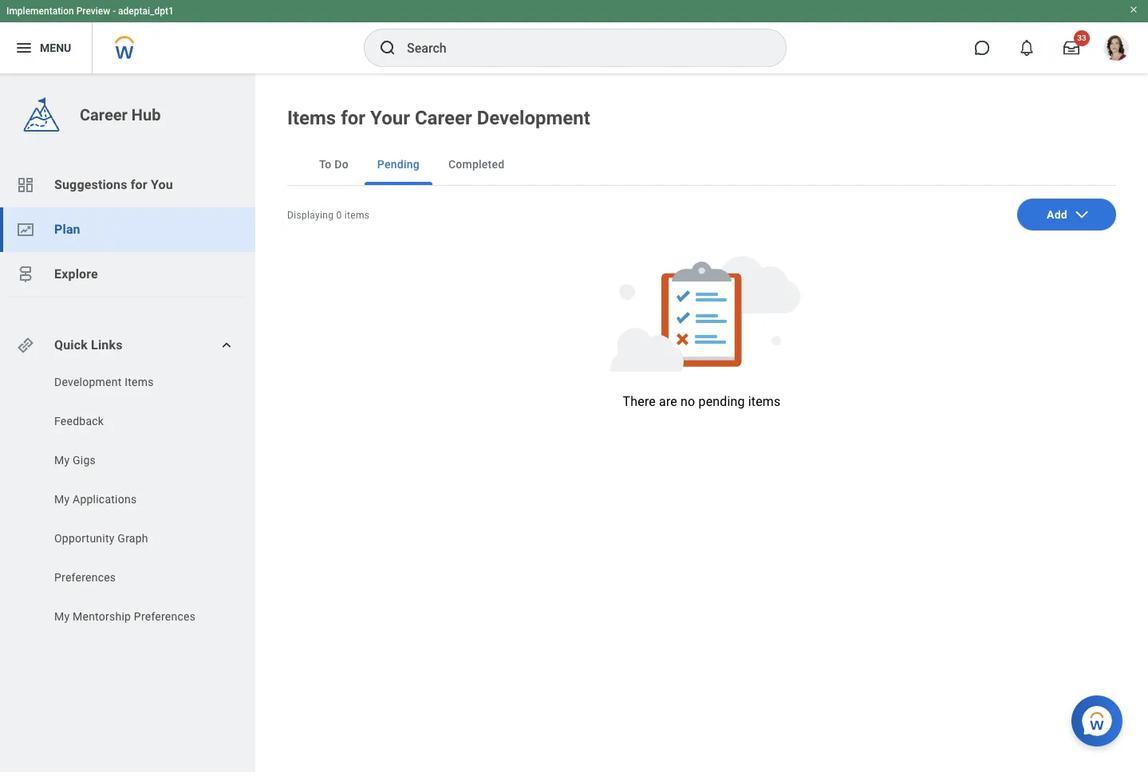 Task type: vqa. For each thing, say whether or not it's contained in the screenshot.
Changes at the right top of the page
no



Task type: locate. For each thing, give the bounding box(es) containing it.
for for your
[[341, 107, 366, 129]]

menu button
[[0, 22, 92, 73]]

1 vertical spatial development
[[54, 376, 122, 389]]

justify image
[[14, 38, 34, 57]]

link image
[[16, 336, 35, 355]]

tab list
[[287, 144, 1116, 186]]

suggestions for you link
[[0, 163, 255, 207]]

my left mentorship
[[54, 611, 70, 623]]

chevron up small image
[[219, 338, 235, 354]]

0 vertical spatial my
[[54, 454, 70, 467]]

items up to on the left top of the page
[[287, 107, 336, 129]]

0 vertical spatial for
[[341, 107, 366, 129]]

explore link
[[0, 252, 255, 297]]

for left you at the left of page
[[131, 177, 148, 192]]

career right your
[[415, 107, 472, 129]]

career left hub
[[80, 105, 128, 124]]

my applications
[[54, 493, 137, 506]]

1 list from the top
[[0, 163, 255, 297]]

preferences
[[54, 571, 116, 584], [134, 611, 196, 623]]

onboarding home image
[[16, 220, 35, 239]]

33 button
[[1054, 30, 1090, 65]]

preferences down opportunity
[[54, 571, 116, 584]]

1 vertical spatial items
[[748, 394, 781, 409]]

my for my gigs
[[54, 454, 70, 467]]

suggestions for you
[[54, 177, 173, 192]]

0 horizontal spatial preferences
[[54, 571, 116, 584]]

2 vertical spatial my
[[54, 611, 70, 623]]

items right 0
[[345, 210, 370, 221]]

0 vertical spatial items
[[345, 210, 370, 221]]

my mentorship preferences link
[[53, 609, 217, 625]]

development up 'completed'
[[477, 107, 590, 129]]

1 my from the top
[[54, 454, 70, 467]]

feedback
[[54, 415, 104, 428]]

career
[[80, 105, 128, 124], [415, 107, 472, 129]]

items
[[345, 210, 370, 221], [748, 394, 781, 409]]

pending
[[699, 394, 745, 409]]

1 horizontal spatial development
[[477, 107, 590, 129]]

career hub
[[80, 105, 161, 124]]

0 horizontal spatial items
[[345, 210, 370, 221]]

there
[[623, 394, 656, 409]]

add
[[1047, 208, 1068, 221]]

my left gigs
[[54, 454, 70, 467]]

for
[[341, 107, 366, 129], [131, 177, 148, 192]]

suggestions
[[54, 177, 127, 192]]

3 my from the top
[[54, 611, 70, 623]]

feedback link
[[53, 413, 217, 429]]

list
[[0, 163, 255, 297], [0, 374, 255, 629]]

1 horizontal spatial items
[[748, 394, 781, 409]]

gigs
[[73, 454, 96, 467]]

1 vertical spatial preferences
[[134, 611, 196, 623]]

1 vertical spatial for
[[131, 177, 148, 192]]

2 my from the top
[[54, 493, 70, 506]]

for left your
[[341, 107, 366, 129]]

items down quick links element
[[125, 376, 154, 389]]

1 vertical spatial my
[[54, 493, 70, 506]]

0 horizontal spatial development
[[54, 376, 122, 389]]

notifications large image
[[1019, 40, 1035, 56]]

1 vertical spatial items
[[125, 376, 154, 389]]

implementation preview -   adeptai_dpt1
[[6, 6, 174, 17]]

plan link
[[0, 207, 255, 252]]

preferences down preferences link
[[134, 611, 196, 623]]

graph
[[118, 532, 148, 545]]

my applications link
[[53, 492, 217, 508]]

to do button
[[306, 144, 361, 185]]

list containing suggestions for you
[[0, 163, 255, 297]]

opportunity graph
[[54, 532, 148, 545]]

opportunity
[[54, 532, 115, 545]]

items
[[287, 107, 336, 129], [125, 376, 154, 389]]

development items link
[[53, 374, 217, 390]]

development down quick links
[[54, 376, 122, 389]]

2 list from the top
[[0, 374, 255, 629]]

1 horizontal spatial preferences
[[134, 611, 196, 623]]

my for my applications
[[54, 493, 70, 506]]

to do
[[319, 158, 349, 171]]

0 horizontal spatial career
[[80, 105, 128, 124]]

0 vertical spatial development
[[477, 107, 590, 129]]

timeline milestone image
[[16, 265, 35, 284]]

1 vertical spatial list
[[0, 374, 255, 629]]

0 horizontal spatial for
[[131, 177, 148, 192]]

my
[[54, 454, 70, 467], [54, 493, 70, 506], [54, 611, 70, 623]]

0
[[336, 210, 342, 221]]

preview
[[76, 6, 110, 17]]

items right pending
[[748, 394, 781, 409]]

for for you
[[131, 177, 148, 192]]

0 vertical spatial items
[[287, 107, 336, 129]]

your
[[370, 107, 410, 129]]

development items
[[54, 376, 154, 389]]

to
[[319, 158, 332, 171]]

33
[[1078, 34, 1087, 42]]

1 horizontal spatial items
[[287, 107, 336, 129]]

0 vertical spatial list
[[0, 163, 255, 297]]

explore
[[54, 267, 98, 282]]

chevron down image
[[1074, 207, 1090, 223]]

1 horizontal spatial for
[[341, 107, 366, 129]]

my down my gigs
[[54, 493, 70, 506]]

quick links
[[54, 338, 123, 353]]

development
[[477, 107, 590, 129], [54, 376, 122, 389]]

-
[[113, 6, 116, 17]]



Task type: describe. For each thing, give the bounding box(es) containing it.
opportunity graph link
[[53, 531, 217, 547]]

search image
[[378, 38, 397, 57]]

quick
[[54, 338, 88, 353]]

quick links element
[[16, 330, 243, 362]]

my for my mentorship preferences
[[54, 611, 70, 623]]

mentorship
[[73, 611, 131, 623]]

menu banner
[[0, 0, 1148, 73]]

completed
[[448, 158, 505, 171]]

displaying
[[287, 210, 334, 221]]

displaying 0 items
[[287, 210, 370, 221]]

items for your career development
[[287, 107, 590, 129]]

my gigs link
[[53, 453, 217, 468]]

Search Workday  search field
[[407, 30, 753, 65]]

you
[[151, 177, 173, 192]]

0 horizontal spatial items
[[125, 376, 154, 389]]

add button
[[1018, 199, 1116, 231]]

1 horizontal spatial career
[[415, 107, 472, 129]]

applications
[[73, 493, 137, 506]]

menu
[[40, 41, 71, 54]]

dashboard image
[[16, 176, 35, 195]]

pending
[[377, 158, 420, 171]]

no
[[681, 394, 695, 409]]

plan
[[54, 222, 80, 237]]

inbox large image
[[1064, 40, 1080, 56]]

links
[[91, 338, 123, 353]]

pending button
[[365, 144, 432, 185]]

list containing development items
[[0, 374, 255, 629]]

0 vertical spatial preferences
[[54, 571, 116, 584]]

do
[[335, 158, 349, 171]]

are
[[659, 394, 678, 409]]

my mentorship preferences
[[54, 611, 196, 623]]

adeptai_dpt1
[[118, 6, 174, 17]]

implementation
[[6, 6, 74, 17]]

close environment banner image
[[1129, 5, 1139, 14]]

preferences link
[[53, 570, 217, 586]]

my gigs
[[54, 454, 96, 467]]

hub
[[132, 105, 161, 124]]

there are no pending items
[[623, 394, 781, 409]]

profile logan mcneil image
[[1104, 35, 1129, 64]]

completed button
[[436, 144, 517, 185]]

tab list containing to do
[[287, 144, 1116, 186]]



